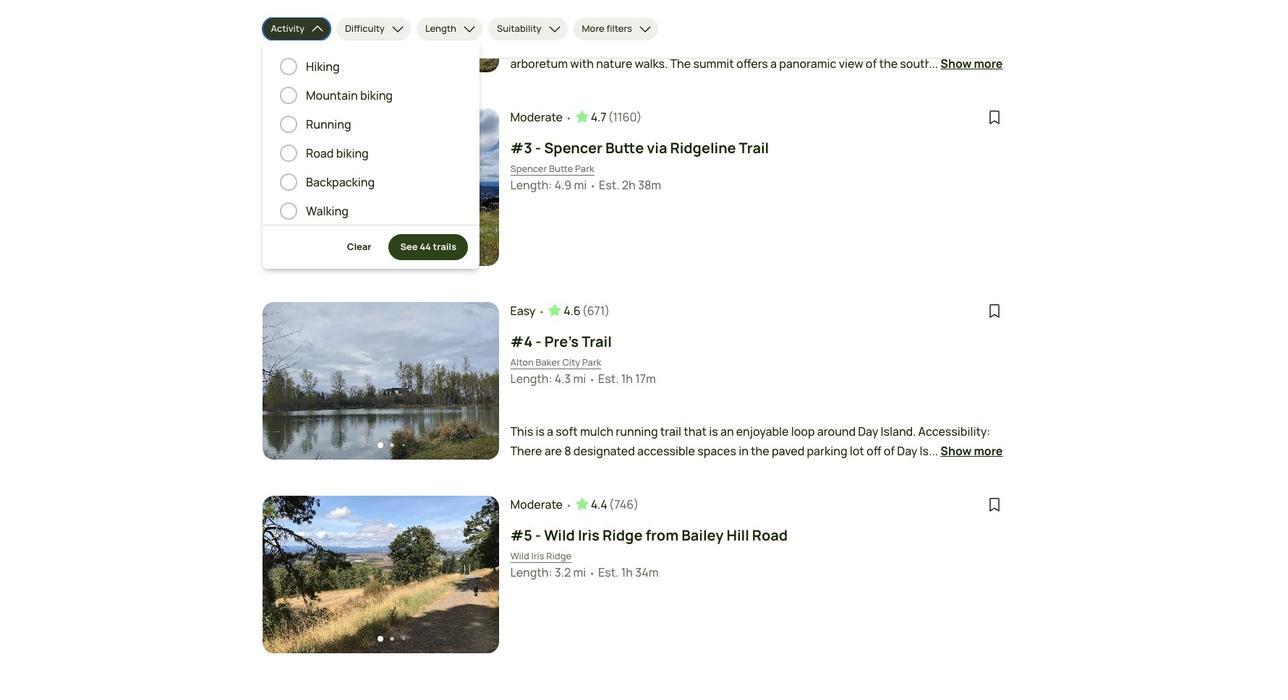 Task type: vqa. For each thing, say whether or not it's contained in the screenshot.
2nd more from the top
yes



Task type: describe. For each thing, give the bounding box(es) containing it.
2 ... show more from the top
[[929, 443, 1003, 459]]

- for #4
[[536, 332, 542, 352]]

• inside easy •
[[539, 305, 545, 318]]

• left 4.4
[[566, 499, 572, 512]]

length: inside #5 - wild iris ridge from bailey hill road wild iris ridge length: 3.2 mi • est. 1h 34m
[[510, 565, 552, 581]]

pre's
[[544, 332, 579, 352]]

alton
[[510, 356, 534, 369]]

#3
[[510, 138, 532, 158]]

filters
[[606, 22, 632, 35]]

length: inside the '#3 - spencer butte via ridgeline trail spencer butte park length: 4.9 mi • est. 2h 38m'
[[510, 177, 552, 193]]

more filters button
[[573, 17, 658, 41]]

#4
[[510, 332, 533, 352]]

more
[[582, 22, 605, 35]]

see 44 trails
[[400, 240, 456, 253]]

1 vertical spatial ridge
[[546, 550, 572, 563]]

moderate • for spencer
[[510, 109, 572, 125]]

cookie consent banner dialog
[[17, 612, 1248, 663]]

4.6
[[564, 303, 581, 319]]

0 vertical spatial wild
[[544, 526, 575, 545]]

clear button
[[336, 234, 383, 260]]

length: inside '#4 - pre's trail alton baker city park length: 4.3 mi • est. 1h 17m'
[[510, 371, 552, 387]]

1h inside #5 - wild iris ridge from bailey hill road wild iris ridge length: 3.2 mi • est. 1h 34m
[[621, 565, 633, 581]]

• inside #5 - wild iris ridge from bailey hill road wild iris ridge length: 3.2 mi • est. 1h 34m
[[589, 567, 595, 580]]

1 more from the top
[[974, 56, 1003, 71]]

from
[[646, 526, 679, 545]]

mi inside '#4 - pre's trail alton baker city park length: 4.3 mi • est. 1h 17m'
[[573, 371, 586, 387]]

moderate for #3
[[510, 109, 563, 125]]

more filters
[[582, 22, 632, 35]]

road inside #5 - wild iris ridge from bailey hill road wild iris ridge length: 3.2 mi • est. 1h 34m
[[752, 526, 788, 545]]

easy
[[510, 303, 536, 319]]

#3 - spencer butte via ridgeline trail spencer butte park length: 4.9 mi • est. 2h 38m
[[510, 138, 769, 193]]

0 vertical spatial spencer
[[544, 138, 603, 158]]

- for #5
[[535, 526, 541, 545]]

1160
[[613, 109, 637, 125]]

• left 4.7
[[566, 111, 572, 124]]

city
[[562, 356, 580, 369]]

671
[[587, 303, 605, 319]]

mi inside #5 - wild iris ridge from bailey hill road wild iris ridge length: 3.2 mi • est. 1h 34m
[[573, 565, 586, 581]]

clear
[[347, 240, 371, 253]]

bailey
[[682, 526, 724, 545]]

1h inside '#4 - pre's trail alton baker city park length: 4.3 mi • est. 1h 17m'
[[621, 371, 633, 387]]

mountain biking
[[306, 88, 393, 103]]

) for trail
[[605, 303, 610, 319]]

#5 - wild iris ridge from bailey hill road wild iris ridge length: 3.2 mi • est. 1h 34m
[[510, 526, 788, 581]]

trails
[[433, 240, 456, 253]]

length button
[[417, 17, 482, 41]]

see 44 trails button
[[389, 234, 468, 260]]

2 show from the top
[[941, 443, 972, 459]]

17m
[[635, 371, 656, 387]]

est. inside #5 - wild iris ridge from bailey hill road wild iris ridge length: 3.2 mi • est. 1h 34m
[[598, 565, 619, 581]]

length
[[425, 22, 456, 35]]

746
[[614, 497, 634, 513]]

est. inside the '#3 - spencer butte via ridgeline trail spencer butte park length: 4.9 mi • est. 2h 38m'
[[599, 177, 620, 193]]

• inside '#4 - pre's trail alton baker city park length: 4.3 mi • est. 1h 17m'
[[589, 373, 595, 386]]

moderate for #5
[[510, 497, 563, 513]]

park inside the '#3 - spencer butte via ridgeline trail spencer butte park length: 4.9 mi • est. 2h 38m'
[[575, 162, 594, 175]]

biking for mountain biking
[[360, 88, 393, 103]]



Task type: locate. For each thing, give the bounding box(es) containing it.
( right 4.6
[[582, 303, 587, 319]]

spencer
[[544, 138, 603, 158], [510, 162, 547, 175]]

suitability
[[497, 22, 542, 35]]

trail inside '#4 - pre's trail alton baker city park length: 4.3 mi • est. 1h 17m'
[[582, 332, 612, 352]]

1 vertical spatial spencer
[[510, 162, 547, 175]]

) right 4.4
[[634, 497, 639, 513]]

iris down 4.4
[[578, 526, 600, 545]]

add to list image for #3 - spencer butte via ridgeline trail
[[986, 108, 1003, 126]]

biking right mountain at the left of page
[[360, 88, 393, 103]]

0 horizontal spatial wild
[[510, 550, 529, 563]]

park inside '#4 - pre's trail alton baker city park length: 4.3 mi • est. 1h 17m'
[[582, 356, 601, 369]]

1 vertical spatial moderate
[[510, 497, 563, 513]]

34m
[[635, 565, 659, 581]]

1 moderate from the top
[[510, 109, 563, 125]]

2 navigate next image from the top
[[468, 374, 483, 388]]

biking
[[360, 88, 393, 103], [336, 145, 369, 161]]

biking up backpacking
[[336, 145, 369, 161]]

1 horizontal spatial trail
[[739, 138, 769, 158]]

4.3
[[555, 371, 571, 387]]

1 vertical spatial ... show more
[[929, 443, 1003, 459]]

3.2
[[555, 565, 571, 581]]

option group
[[280, 58, 462, 596]]

0 vertical spatial ridge
[[603, 526, 643, 545]]

moderate up #3
[[510, 109, 563, 125]]

backpacking
[[306, 174, 375, 190]]

0 vertical spatial -
[[535, 138, 541, 158]]

0 vertical spatial 1h
[[621, 371, 633, 387]]

1 show from the top
[[941, 56, 972, 71]]

add to list image for ...
[[986, 302, 1003, 320]]

2 vertical spatial (
[[609, 497, 614, 513]]

est. left 34m
[[598, 565, 619, 581]]

4.4
[[591, 497, 608, 513]]

-
[[535, 138, 541, 158], [536, 332, 542, 352], [535, 526, 541, 545]]

running
[[306, 116, 351, 132]]

1 vertical spatial more
[[974, 443, 1003, 459]]

0 vertical spatial mi
[[574, 177, 587, 193]]

wild
[[544, 526, 575, 545], [510, 550, 529, 563]]

1 vertical spatial moderate •
[[510, 497, 572, 513]]

4.7 ( 1160 )
[[591, 109, 642, 125]]

38m
[[638, 177, 661, 193]]

2h
[[622, 177, 636, 193]]

• right 4.9
[[590, 179, 596, 192]]

2 vertical spatial -
[[535, 526, 541, 545]]

ridge
[[603, 526, 643, 545], [546, 550, 572, 563]]

1 moderate • from the top
[[510, 109, 572, 125]]

0 horizontal spatial ridge
[[546, 550, 572, 563]]

1 vertical spatial navigate next image
[[468, 374, 483, 388]]

2 est. from the top
[[598, 371, 619, 387]]

1 horizontal spatial ridge
[[603, 526, 643, 545]]

1 1h from the top
[[621, 371, 633, 387]]

44
[[420, 240, 431, 253]]

) right 4.7
[[637, 109, 642, 125]]

1 length: from the top
[[510, 177, 552, 193]]

road right hill
[[752, 526, 788, 545]]

2 vertical spatial length:
[[510, 565, 552, 581]]

1 vertical spatial ...
[[929, 443, 938, 459]]

via
[[647, 138, 667, 158]]

wild iris ridge link
[[510, 550, 572, 564]]

• right 4.3 at the bottom of page
[[589, 373, 595, 386]]

activity
[[271, 22, 305, 35]]

1 vertical spatial butte
[[549, 162, 573, 175]]

1 vertical spatial 1h
[[621, 565, 633, 581]]

road
[[306, 145, 334, 161], [752, 526, 788, 545]]

( for iris
[[609, 497, 614, 513]]

trail
[[739, 138, 769, 158], [582, 332, 612, 352]]

- right #5
[[535, 526, 541, 545]]

2 add to list image from the top
[[986, 302, 1003, 320]]

0 vertical spatial moderate
[[510, 109, 563, 125]]

0 horizontal spatial road
[[306, 145, 334, 161]]

spencer up spencer butte park link on the left top
[[544, 138, 603, 158]]

park right city
[[582, 356, 601, 369]]

iris
[[578, 526, 600, 545], [531, 550, 544, 563]]

3 navigate next image from the top
[[468, 568, 483, 582]]

navigate previous image
[[278, 374, 293, 388], [278, 568, 293, 582]]

alton baker city park link
[[510, 356, 601, 370]]

0 horizontal spatial butte
[[549, 162, 573, 175]]

ridge down 746
[[603, 526, 643, 545]]

4.6 ( 671 )
[[564, 303, 610, 319]]

moderate up #5
[[510, 497, 563, 513]]

1 ... show more from the top
[[929, 56, 1003, 71]]

length:
[[510, 177, 552, 193], [510, 371, 552, 387], [510, 565, 552, 581]]

wild up "wild iris ridge" link
[[544, 526, 575, 545]]

hill
[[727, 526, 749, 545]]

mi inside the '#3 - spencer butte via ridgeline trail spencer butte park length: 4.9 mi • est. 2h 38m'
[[574, 177, 587, 193]]

1 est. from the top
[[599, 177, 620, 193]]

suitability button
[[488, 17, 568, 41]]

0 vertical spatial add to list image
[[986, 108, 1003, 126]]

0 vertical spatial butte
[[605, 138, 644, 158]]

mountain
[[306, 88, 358, 103]]

... show more
[[929, 56, 1003, 71], [929, 443, 1003, 459]]

1 vertical spatial road
[[752, 526, 788, 545]]

0 vertical spatial navigate next image
[[468, 180, 483, 195]]

...
[[929, 56, 938, 71], [929, 443, 938, 459]]

dialog
[[0, 0, 1265, 681]]

more
[[974, 56, 1003, 71], [974, 443, 1003, 459]]

- right #4
[[536, 332, 542, 352]]

1 vertical spatial -
[[536, 332, 542, 352]]

length: down the alton
[[510, 371, 552, 387]]

- for #3
[[535, 138, 541, 158]]

)
[[637, 109, 642, 125], [605, 303, 610, 319], [634, 497, 639, 513]]

#4 - pre's trail alton baker city park length: 4.3 mi • est. 1h 17m
[[510, 332, 656, 387]]

1 horizontal spatial iris
[[578, 526, 600, 545]]

length: down spencer butte park link on the left top
[[510, 177, 552, 193]]

1 vertical spatial biking
[[336, 145, 369, 161]]

- inside '#4 - pre's trail alton baker city park length: 4.3 mi • est. 1h 17m'
[[536, 332, 542, 352]]

ridge up 3.2
[[546, 550, 572, 563]]

navigate next image for #4 - pre's trail
[[468, 374, 483, 388]]

4.9
[[555, 177, 572, 193]]

mi right 4.3 at the bottom of page
[[573, 371, 586, 387]]

show
[[941, 56, 972, 71], [941, 443, 972, 459]]

see
[[400, 240, 418, 253]]

1 add to list image from the top
[[986, 108, 1003, 126]]

1 vertical spatial length:
[[510, 371, 552, 387]]

2 vertical spatial est.
[[598, 565, 619, 581]]

1 vertical spatial )
[[605, 303, 610, 319]]

trail down 671 at the top left of the page
[[582, 332, 612, 352]]

length: down "wild iris ridge" link
[[510, 565, 552, 581]]

activity button
[[262, 17, 331, 41]]

2 vertical spatial mi
[[573, 565, 586, 581]]

0 vertical spatial more
[[974, 56, 1003, 71]]

0 vertical spatial )
[[637, 109, 642, 125]]

navigate previous image for #4 - pre's trail
[[278, 374, 293, 388]]

navigate next image for •
[[468, 568, 483, 582]]

moderate • up #5
[[510, 497, 572, 513]]

1 vertical spatial navigate previous image
[[278, 568, 293, 582]]

wild down #5
[[510, 550, 529, 563]]

0 vertical spatial park
[[575, 162, 594, 175]]

0 vertical spatial trail
[[739, 138, 769, 158]]

0 vertical spatial ...
[[929, 56, 938, 71]]

( right 4.7
[[608, 109, 613, 125]]

1 horizontal spatial road
[[752, 526, 788, 545]]

butte up 4.9
[[549, 162, 573, 175]]

add to list image
[[986, 108, 1003, 126], [986, 302, 1003, 320]]

navigate previous image for •
[[278, 568, 293, 582]]

3 length: from the top
[[510, 565, 552, 581]]

2 1h from the top
[[621, 565, 633, 581]]

1h left 34m
[[621, 565, 633, 581]]

2 length: from the top
[[510, 371, 552, 387]]

1 vertical spatial iris
[[531, 550, 544, 563]]

• right 3.2
[[589, 567, 595, 580]]

- inside the '#3 - spencer butte via ridgeline trail spencer butte park length: 4.9 mi • est. 2h 38m'
[[535, 138, 541, 158]]

mi right 3.2
[[573, 565, 586, 581]]

iris down #5
[[531, 550, 544, 563]]

road inside option group
[[306, 145, 334, 161]]

butte down '1160'
[[605, 138, 644, 158]]

0 vertical spatial navigate previous image
[[278, 374, 293, 388]]

2 vertical spatial navigate next image
[[468, 568, 483, 582]]

1 navigate previous image from the top
[[278, 374, 293, 388]]

moderate • for wild
[[510, 497, 572, 513]]

#5
[[510, 526, 532, 545]]

road down running
[[306, 145, 334, 161]]

2 moderate from the top
[[510, 497, 563, 513]]

1 vertical spatial wild
[[510, 550, 529, 563]]

- right #3
[[535, 138, 541, 158]]

1 horizontal spatial butte
[[605, 138, 644, 158]]

difficulty
[[345, 22, 385, 35]]

1 vertical spatial mi
[[573, 371, 586, 387]]

moderate •
[[510, 109, 572, 125], [510, 497, 572, 513]]

est. left 17m
[[598, 371, 619, 387]]

• inside the '#3 - spencer butte via ridgeline trail spencer butte park length: 4.9 mi • est. 2h 38m'
[[590, 179, 596, 192]]

trail right the "ridgeline"
[[739, 138, 769, 158]]

spencer butte park link
[[510, 162, 594, 176]]

option group containing hiking
[[280, 58, 462, 596]]

4.7
[[591, 109, 607, 125]]

• right easy
[[539, 305, 545, 318]]

2 moderate • from the top
[[510, 497, 572, 513]]

0 vertical spatial ... show more
[[929, 56, 1003, 71]]

moderate
[[510, 109, 563, 125], [510, 497, 563, 513]]

est.
[[599, 177, 620, 193], [598, 371, 619, 387], [598, 565, 619, 581]]

2 ... from the top
[[929, 443, 938, 459]]

mi
[[574, 177, 587, 193], [573, 371, 586, 387], [573, 565, 586, 581]]

est. left 2h
[[599, 177, 620, 193]]

0 vertical spatial biking
[[360, 88, 393, 103]]

1 horizontal spatial wild
[[544, 526, 575, 545]]

1 navigate next image from the top
[[468, 180, 483, 195]]

1 vertical spatial park
[[582, 356, 601, 369]]

) for butte
[[637, 109, 642, 125]]

walking
[[306, 203, 349, 219]]

(
[[608, 109, 613, 125], [582, 303, 587, 319], [609, 497, 614, 513]]

2 more from the top
[[974, 443, 1003, 459]]

hiking
[[306, 59, 340, 75]]

easy •
[[510, 303, 545, 319]]

•
[[566, 111, 572, 124], [590, 179, 596, 192], [539, 305, 545, 318], [589, 373, 595, 386], [566, 499, 572, 512], [589, 567, 595, 580]]

( for butte
[[608, 109, 613, 125]]

1 ... from the top
[[929, 56, 938, 71]]

est. inside '#4 - pre's trail alton baker city park length: 4.3 mi • est. 1h 17m'
[[598, 371, 619, 387]]

mi right 4.9
[[574, 177, 587, 193]]

navigate next image
[[468, 180, 483, 195], [468, 374, 483, 388], [468, 568, 483, 582]]

0 horizontal spatial trail
[[582, 332, 612, 352]]

spencer down #3
[[510, 162, 547, 175]]

1 vertical spatial (
[[582, 303, 587, 319]]

biking for road biking
[[336, 145, 369, 161]]

0 vertical spatial road
[[306, 145, 334, 161]]

2 vertical spatial )
[[634, 497, 639, 513]]

3 est. from the top
[[598, 565, 619, 581]]

moderate • up #3
[[510, 109, 572, 125]]

1 vertical spatial add to list image
[[986, 302, 1003, 320]]

1h left 17m
[[621, 371, 633, 387]]

0 vertical spatial show
[[941, 56, 972, 71]]

) right 4.6
[[605, 303, 610, 319]]

1 vertical spatial trail
[[582, 332, 612, 352]]

road biking
[[306, 145, 369, 161]]

park
[[575, 162, 594, 175], [582, 356, 601, 369]]

( for trail
[[582, 303, 587, 319]]

1 vertical spatial est.
[[598, 371, 619, 387]]

trail inside the '#3 - spencer butte via ridgeline trail spencer butte park length: 4.9 mi • est. 2h 38m'
[[739, 138, 769, 158]]

1 vertical spatial show
[[941, 443, 972, 459]]

0 vertical spatial est.
[[599, 177, 620, 193]]

0 vertical spatial iris
[[578, 526, 600, 545]]

0 vertical spatial moderate •
[[510, 109, 572, 125]]

ridgeline
[[670, 138, 736, 158]]

0 vertical spatial length:
[[510, 177, 552, 193]]

0 vertical spatial (
[[608, 109, 613, 125]]

) for iris
[[634, 497, 639, 513]]

4.4 ( 746 )
[[591, 497, 639, 513]]

- inside #5 - wild iris ridge from bailey hill road wild iris ridge length: 3.2 mi • est. 1h 34m
[[535, 526, 541, 545]]

park down 4.7
[[575, 162, 594, 175]]

baker
[[536, 356, 561, 369]]

difficulty button
[[336, 17, 411, 41]]

0 horizontal spatial iris
[[531, 550, 544, 563]]

1h
[[621, 371, 633, 387], [621, 565, 633, 581]]

add to list image
[[986, 496, 1003, 514]]

butte
[[605, 138, 644, 158], [549, 162, 573, 175]]

2 navigate previous image from the top
[[278, 568, 293, 582]]

( right 4.4
[[609, 497, 614, 513]]



